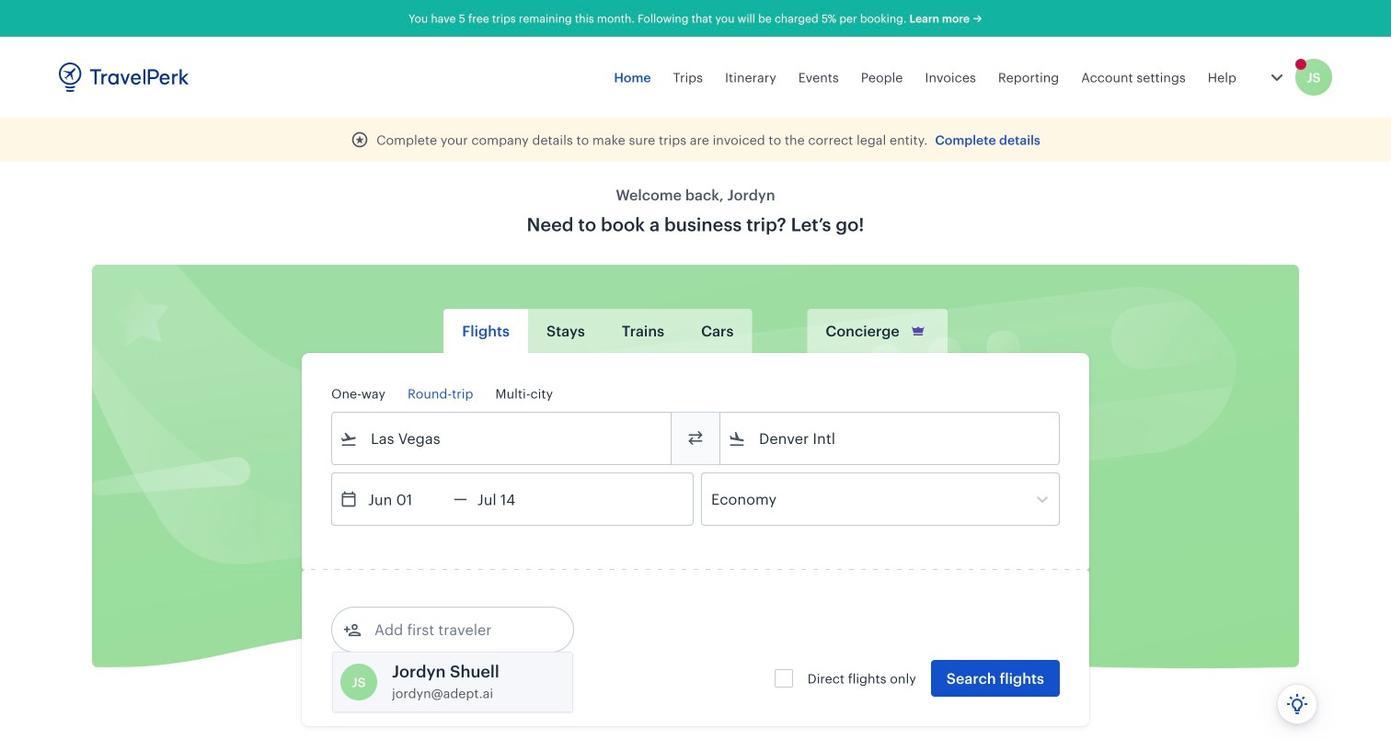 Task type: describe. For each thing, give the bounding box(es) containing it.
Return text field
[[467, 474, 563, 526]]

Depart text field
[[358, 474, 454, 526]]

Add first traveler search field
[[362, 616, 553, 645]]

From search field
[[358, 424, 647, 454]]



Task type: locate. For each thing, give the bounding box(es) containing it.
To search field
[[746, 424, 1035, 454]]



